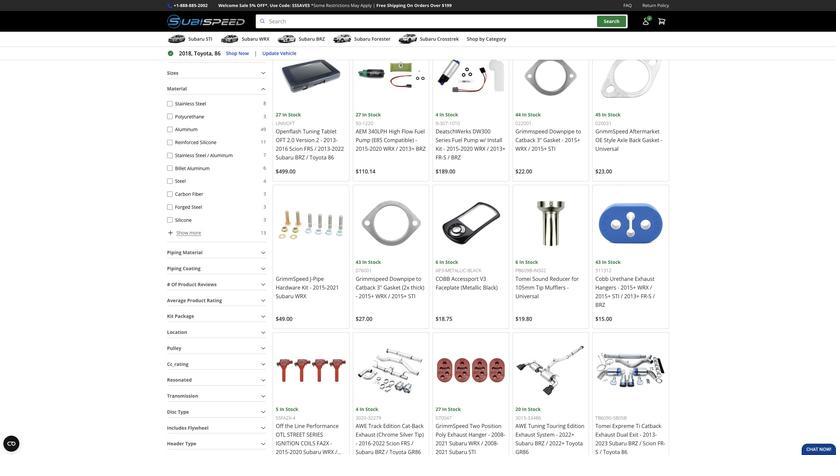Task type: describe. For each thing, give the bounding box(es) containing it.
2013- inside the tomei expreme ti catback exhaust dual exit - 2013- 2023 subaru brz / scion fr- s / toyota 86
[[643, 432, 657, 439]]

urethane
[[610, 275, 634, 283]]

subaru inside the tomei expreme ti catback exhaust dual exit - 2013- 2023 subaru brz / scion fr- s / toyota 86
[[609, 440, 627, 448]]

brz inside 27 in stock 50-1220 aem 340lph high flow fuel pump (e85 compatible) - 2015-2020 wrx / 2013+ brz
[[416, 145, 426, 153]]

on
[[407, 2, 413, 8]]

subaru inside the 20 in stock 3015-33486 awe tuning touring edition exhaust system - 2022+ subaru brz / 2022+ toyota gr86
[[516, 440, 534, 448]]

2013+ inside 4 in stock 9-307-1010 deatschwerks dw300 series fuel pump w/ install kit - 2015-2020 wrx / 2013+ fr-s / brz
[[490, 145, 506, 153]]

Carbon Fiber button
[[167, 192, 172, 197]]

0 vertical spatial universal
[[389, 26, 411, 32]]

carbon fiber
[[175, 191, 203, 197]]

off
[[276, 423, 284, 430]]

piping coating
[[167, 265, 201, 272]]

0 horizontal spatial silicone
[[175, 217, 192, 223]]

openflash tuning tablet oft 2.0 version 2 - 2013-2016 scion frs / 2013-2022 subaru brz / toyota 86 image
[[276, 41, 346, 111]]

shop for shop by category
[[467, 36, 478, 42]]

downpipe for (2x
[[390, 275, 415, 283]]

(chrome
[[377, 432, 399, 439]]

Steel button
[[167, 179, 172, 184]]

deatschwerks
[[436, 128, 471, 135]]

gr86 inside the 20 in stock 3015-33486 awe tuning touring edition exhaust system - 2022+ subaru brz / 2022+ toyota gr86
[[516, 449, 529, 455]]

subaru sti
[[188, 36, 212, 42]]

exhaust inside 27 in stock 070047 grimmspeed two position poly exhaust hanger  - 2008- 2021 subaru wrx / 2008- 2021 subaru sti
[[448, 432, 467, 439]]

43 in stock 076001 grimmspeed downpipe to catback 3" gasket (2x thick) - 2015+ wrx / 2015+ sti
[[356, 259, 424, 300]]

in for grimmspeed downpipe to catback 3" gasket (2x thick) - 2015+ wrx / 2015+ sti
[[362, 259, 367, 265]]

pulley button
[[167, 344, 266, 354]]

category button
[[167, 52, 266, 62]]

11
[[261, 139, 266, 145]]

kit inside 4 in stock 9-307-1010 deatschwerks dw300 series fuel pump w/ install kit - 2015-2020 wrx / 2013+ fr-s / brz
[[436, 145, 442, 153]]

dw300
[[473, 128, 491, 135]]

search
[[604, 18, 620, 24]]

$19.80
[[516, 316, 532, 323]]

1 vertical spatial 2013-
[[318, 145, 332, 153]]

1 horizontal spatial |
[[373, 2, 375, 8]]

6 for tomei sound reducer for 105mm tip mufflers - universal
[[516, 259, 518, 265]]

#
[[167, 281, 170, 288]]

more
[[190, 230, 201, 236]]

- inside the 20 in stock 3015-33486 awe tuning touring edition exhaust system - 2022+ subaru brz / 2022+ toyota gr86
[[556, 432, 558, 439]]

sti inside 43 in stock 076001 grimmspeed downpipe to catback 3" gasket (2x thick) - 2015+ wrx / 2015+ sti
[[408, 293, 416, 300]]

subaru crosstrek
[[420, 36, 459, 42]]

off the line performance otl street series ignition coils fa2x - 2015-2020 subaru wrx / 2013-2020 frs / brz / 86 image
[[276, 336, 346, 406]]

8
[[264, 100, 266, 107]]

sti inside 27 in stock 070047 grimmspeed two position poly exhaust hanger  - 2008- 2021 subaru wrx / 2008- 2021 subaru sti
[[469, 449, 476, 455]]

Forged Steel button
[[167, 205, 172, 210]]

3 for forged steel
[[264, 204, 266, 210]]

subaru forester button
[[333, 33, 391, 46]]

6 in stock ap3-metallic-black cobb accessport v3 faceplate (metallic black)
[[436, 259, 498, 291]]

fr- inside 43 in stock 511312 cobb urethane exhaust hangers - 2015+ wrx / 2015+ sti / 2013+ fr-s / brz
[[641, 293, 649, 300]]

86 inside 27 in stock univoft openflash tuning tablet oft 2.0 version 2 - 2013- 2016 scion frs / 2013-2022 subaru brz / toyota 86
[[328, 154, 334, 161]]

$49.00
[[276, 316, 293, 323]]

ssfa2x-
[[276, 415, 293, 421]]

- inside 4 in stock 3020-32279 awe track edition cat-back exhaust (chrome silver tip) - 2016-2022 scion frs / subaru brz / toyota gr86
[[356, 440, 358, 448]]

2020 inside 4 in stock 9-307-1010 deatschwerks dw300 series fuel pump w/ install kit - 2015-2020 wrx / 2013+ fr-s / brz
[[461, 145, 473, 153]]

reviews
[[198, 281, 217, 288]]

27 in stock 070047 grimmspeed two position poly exhaust hanger  - 2008- 2021 subaru wrx / 2008- 2021 subaru sti
[[436, 406, 505, 455]]

two
[[470, 423, 480, 430]]

2015+ down urethane
[[621, 284, 636, 291]]

scion inside 27 in stock univoft openflash tuning tablet oft 2.0 version 2 - 2013- 2016 scion frs / 2013-2022 subaru brz / toyota 86
[[290, 145, 303, 153]]

subaru forester
[[354, 36, 391, 42]]

fr- inside 4 in stock 9-307-1010 deatschwerks dw300 series fuel pump w/ install kit - 2015-2020 wrx / 2013+ fr-s / brz
[[436, 154, 444, 161]]

average product rating button
[[167, 296, 266, 306]]

13
[[261, 230, 266, 236]]

pulley
[[167, 345, 181, 352]]

tomei expreme ti catback exhaust dual exit - 2013- 2023 subaru brz / scion fr- s / toyota 86
[[596, 423, 666, 455]]

grimmspeed for grimmspeed two position poly exhaust hanger  - 2008- 2021 subaru wrx / 2008- 2021 subaru sti
[[436, 423, 469, 430]]

2016
[[276, 145, 288, 153]]

wrx inside 4 in stock 9-307-1010 deatschwerks dw300 series fuel pump w/ install kit - 2015-2020 wrx / 2013+ fr-s / brz
[[474, 145, 486, 153]]

wrx inside 43 in stock 076001 grimmspeed downpipe to catback 3" gasket (2x thick) - 2015+ wrx / 2015+ sti
[[376, 293, 387, 300]]

stock for off the line performance otl street series ignition coils fa2x - 2015-2020 subaru wr
[[286, 406, 298, 413]]

subaru inside 4 in stock 3020-32279 awe track edition cat-back exhaust (chrome silver tip) - 2016-2022 scion frs / subaru brz / toyota gr86
[[356, 449, 374, 455]]

metallic-
[[446, 267, 468, 274]]

- inside "grimmspeed j-pipe hardware kit - 2015-2021 subaru wrx"
[[310, 284, 312, 291]]

s inside 4 in stock 9-307-1010 deatschwerks dw300 series fuel pump w/ install kit - 2015-2020 wrx / 2013+ fr-s / brz
[[444, 154, 446, 161]]

product inside average product rating dropdown button
[[187, 297, 206, 304]]

3 for silicone
[[264, 217, 266, 223]]

over
[[430, 2, 441, 8]]

back for cat-
[[412, 423, 424, 430]]

2022 inside 4 in stock 3020-32279 awe track edition cat-back exhaust (chrome silver tip) - 2016-2022 scion frs / subaru brz / toyota gr86
[[373, 440, 385, 448]]

- inside 44 in stock 022001 grimmspeed downpipe to catback 3" gasket - 2015+ wrx / 2015+ sti
[[562, 137, 564, 144]]

average
[[167, 297, 186, 304]]

/ inside 27 in stock 50-1220 aem 340lph high flow fuel pump (e85 compatible) - 2015-2020 wrx / 2013+ brz
[[396, 145, 398, 153]]

tomei inside 6 in stock pb609b-ins02 tomei sound reducer for 105mm tip mufflers - universal
[[516, 275, 531, 283]]

stainless for stainless steel / aluminum
[[175, 152, 194, 159]]

v3
[[480, 275, 486, 283]]

wrx inside "grimmspeed j-pipe hardware kit - 2015-2021 subaru wrx"
[[295, 293, 307, 300]]

category
[[167, 54, 188, 60]]

2 vertical spatial aluminum
[[187, 165, 210, 171]]

tomei expreme ti catback exhaust dual exit - 2013-2023 subaru brz / scion fr-s / toyota 86 image
[[596, 336, 666, 406]]

brz inside 27 in stock univoft openflash tuning tablet oft 2.0 version 2 - 2013- 2016 scion frs / 2013-2022 subaru brz / toyota 86
[[295, 154, 305, 161]]

2015+ left "oe"
[[565, 137, 580, 144]]

s inside the tomei expreme ti catback exhaust dual exit - 2013- 2023 subaru brz / scion fr- s / toyota 86
[[596, 449, 599, 455]]

0 vertical spatial aluminum
[[175, 126, 198, 133]]

category
[[486, 36, 506, 42]]

0 horizontal spatial 6
[[264, 165, 266, 171]]

grimmspeed downpipe to catback 3" gasket (2x thick) - 2015+ wrx / 2015+ sti image
[[356, 188, 426, 259]]

toyota inside 4 in stock 3020-32279 awe track edition cat-back exhaust (chrome silver tip) - 2016-2022 scion frs / subaru brz / toyota gr86
[[390, 449, 407, 455]]

steel for stainless steel
[[195, 100, 206, 107]]

wrx inside 43 in stock 511312 cobb urethane exhaust hangers - 2015+ wrx / 2015+ sti / 2013+ fr-s / brz
[[638, 284, 649, 291]]

1 vertical spatial |
[[254, 50, 257, 57]]

stainless steel
[[175, 100, 206, 107]]

fiber
[[192, 191, 203, 197]]

2015+ down hangers
[[596, 293, 611, 300]]

2 vertical spatial 2021
[[436, 449, 448, 455]]

toyota inside the tomei expreme ti catback exhaust dual exit - 2013- 2023 subaru brz / scion fr- s / toyota 86
[[603, 449, 620, 455]]

- inside the tomei expreme ti catback exhaust dual exit - 2013- 2023 subaru brz / scion fr- s / toyota 86
[[640, 432, 642, 439]]

pump for deatschwerks
[[464, 137, 479, 144]]

faceplate
[[436, 284, 460, 291]]

subaru inside 5 in stock ssfa2x-4 off the line performance otl street series ignition coils fa2x - 2015-2020 subaru wr
[[303, 449, 321, 455]]

product inside "# of product reviews" dropdown button
[[178, 281, 197, 288]]

fuel for flow
[[415, 128, 425, 135]]

return policy link
[[643, 2, 669, 9]]

fa2x
[[317, 440, 329, 448]]

awe track edition cat-back exhaust (chrome silver tip) - 2016-2022 scion frs / subaru brz / toyota gr86 image
[[356, 336, 426, 406]]

s inside 43 in stock 511312 cobb urethane exhaust hangers - 2015+ wrx / 2015+ sti / 2013+ fr-s / brz
[[649, 293, 652, 300]]

wrx inside 44 in stock 022001 grimmspeed downpipe to catback 3" gasket - 2015+ wrx / 2015+ sti
[[516, 145, 527, 153]]

tomei inside the tomei expreme ti catback exhaust dual exit - 2013- 2023 subaru brz / scion fr- s / toyota 86
[[596, 423, 611, 430]]

33486
[[528, 415, 541, 421]]

brz inside 43 in stock 511312 cobb urethane exhaust hangers - 2015+ wrx / 2015+ sti / 2013+ fr-s / brz
[[596, 301, 605, 309]]

stock for aem 340lph high flow fuel pump (e85 compatible) - 2015-2020 wrx / 2013+ brz
[[368, 112, 381, 118]]

kit inside dropdown button
[[167, 313, 174, 320]]

includes
[[167, 425, 187, 431]]

awe for awe tuning touring edition exhaust system - 2022+ subaru brz / 2022+ toyota gr86
[[516, 423, 527, 430]]

open widget image
[[3, 436, 19, 452]]

sti inside 44 in stock 022001 grimmspeed downpipe to catback 3" gasket - 2015+ wrx / 2015+ sti
[[548, 145, 556, 153]]

wrx inside dropdown button
[[259, 36, 270, 42]]

grimmspeed for 2015+
[[356, 275, 388, 283]]

2023
[[596, 440, 608, 448]]

(metallic
[[461, 284, 482, 291]]

stock for grimmspeed aftermarket oe style axle back gasket - universal
[[608, 112, 621, 118]]

hangers
[[596, 284, 617, 291]]

type for disc type
[[178, 409, 189, 415]]

flywheel
[[188, 425, 209, 431]]

wrx inside 27 in stock 070047 grimmspeed two position poly exhaust hanger  - 2008- 2021 subaru wrx / 2008- 2021 subaru sti
[[469, 440, 480, 448]]

subispeed logo image
[[167, 14, 245, 28]]

pump for 340lph
[[356, 137, 371, 144]]

by
[[480, 36, 485, 42]]

a subaru sti thumbnail image image
[[167, 34, 186, 44]]

Stainless Steel button
[[167, 101, 172, 106]]

Silicone button
[[167, 217, 172, 223]]

universal inside 45 in stock 020031 grimmspeed aftermarket oe style axle back gasket - universal
[[596, 145, 619, 153]]

885-
[[189, 2, 198, 8]]

includes flywheel button
[[167, 423, 266, 434]]

0 vertical spatial material
[[167, 86, 187, 92]]

2015- inside 27 in stock 50-1220 aem 340lph high flow fuel pump (e85 compatible) - 2015-2020 wrx / 2013+ brz
[[356, 145, 370, 153]]

27 in stock univoft openflash tuning tablet oft 2.0 version 2 - 2013- 2016 scion frs / 2013-2022 subaru brz / toyota 86
[[276, 112, 344, 161]]

catback inside the tomei expreme ti catback exhaust dual exit - 2013- 2023 subaru brz / scion fr- s / toyota 86
[[642, 423, 662, 430]]

3 for polyurethane
[[264, 113, 266, 119]]

stock for awe track edition cat-back exhaust (chrome silver tip) - 2016-2022 scion frs / subaru brz / toyota gr86
[[366, 406, 378, 413]]

4 for 4
[[264, 178, 266, 184]]

subaru wrx
[[242, 36, 270, 42]]

2018,
[[179, 50, 193, 57]]

policy
[[658, 2, 669, 8]]

1 vertical spatial material
[[183, 250, 203, 256]]

2015- inside 5 in stock ssfa2x-4 off the line performance otl street series ignition coils fa2x - 2015-2020 subaru wr
[[276, 449, 290, 455]]

poly
[[436, 432, 446, 439]]

44 in stock 022001 grimmspeed downpipe to catback 3" gasket - 2015+ wrx / 2015+ sti
[[516, 112, 581, 153]]

gasket inside 45 in stock 020031 grimmspeed aftermarket oe style axle back gasket - universal
[[643, 137, 660, 144]]

subaru wrx button
[[220, 33, 270, 46]]

0 vertical spatial 2013-
[[324, 137, 338, 144]]

billet aluminum
[[175, 165, 210, 171]]

shop for shop now
[[226, 50, 237, 56]]

1 vertical spatial aluminum
[[210, 152, 233, 159]]

stainless for stainless steel
[[175, 100, 194, 107]]

reinforced
[[175, 139, 199, 146]]

43 in stock 511312 cobb urethane exhaust hangers - 2015+ wrx / 2015+ sti / 2013+ fr-s / brz
[[596, 259, 655, 309]]

use
[[270, 2, 278, 8]]

32279
[[368, 415, 381, 421]]

(2x
[[402, 284, 410, 291]]

tuning inside the 20 in stock 3015-33486 awe tuning touring edition exhaust system - 2022+ subaru brz / 2022+ toyota gr86
[[528, 423, 545, 430]]

7
[[264, 152, 266, 158]]

0 vertical spatial 2022+
[[559, 432, 575, 439]]

cc_rating button
[[167, 359, 266, 370]]

/ inside 44 in stock 022001 grimmspeed downpipe to catback 3" gasket - 2015+ wrx / 2015+ sti
[[528, 145, 530, 153]]

hardware
[[276, 284, 301, 291]]

includes flywheel
[[167, 425, 209, 431]]

4 for 4 in stock 3020-32279 awe track edition cat-back exhaust (chrome silver tip) - 2016-2022 scion frs / subaru brz / toyota gr86
[[356, 406, 359, 413]]

edition inside the 20 in stock 3015-33486 awe tuning touring edition exhaust system - 2022+ subaru brz / 2022+ toyota gr86
[[567, 423, 585, 430]]

- inside 43 in stock 076001 grimmspeed downpipe to catback 3" gasket (2x thick) - 2015+ wrx / 2015+ sti
[[356, 293, 358, 300]]

brz inside the 20 in stock 3015-33486 awe tuning touring edition exhaust system - 2022+ subaru brz / 2022+ toyota gr86
[[535, 440, 545, 448]]

3 for carbon fiber
[[264, 191, 266, 197]]

tomei sound reducer for 105mm tip mufflers - universal image
[[516, 188, 586, 259]]

toyota inside 27 in stock univoft openflash tuning tablet oft 2.0 version 2 - 2013- 2016 scion frs / 2013-2022 subaru brz / toyota 86
[[310, 154, 327, 161]]

2020 inside 27 in stock 50-1220 aem 340lph high flow fuel pump (e85 compatible) - 2015-2020 wrx / 2013+ brz
[[370, 145, 382, 153]]

expreme
[[613, 423, 635, 430]]

exhaust inside 4 in stock 3020-32279 awe track edition cat-back exhaust (chrome silver tip) - 2016-2022 scion frs / subaru brz / toyota gr86
[[356, 432, 376, 439]]

flow
[[402, 128, 413, 135]]

brz inside 4 in stock 3020-32279 awe track edition cat-back exhaust (chrome silver tip) - 2016-2022 scion frs / subaru brz / toyota gr86
[[375, 449, 385, 455]]

brz inside dropdown button
[[316, 36, 325, 42]]

reducer
[[550, 275, 571, 283]]

silver
[[400, 432, 413, 439]]

stock for deatschwerks dw300 series fuel pump w/ install kit - 2015-2020 wrx / 2013+ fr-s / brz
[[446, 112, 458, 118]]

gasket for grimmspeed downpipe to catback 3" gasket - 2015+ wrx / 2015+ sti
[[544, 137, 561, 144]]

return policy
[[643, 2, 669, 8]]

50-
[[356, 120, 363, 126]]

may
[[351, 2, 359, 8]]

2002
[[198, 2, 208, 8]]

2021 inside "grimmspeed j-pipe hardware kit - 2015-2021 subaru wrx"
[[327, 284, 339, 291]]

0 vertical spatial 2008-
[[492, 432, 505, 439]]

a subaru crosstrek thumbnail image image
[[399, 34, 417, 44]]

/ inside 27 in stock 070047 grimmspeed two position poly exhaust hanger  - 2008- 2021 subaru wrx / 2008- 2021 subaru sti
[[481, 440, 483, 448]]

univoft
[[276, 120, 295, 126]]

carbon
[[175, 191, 191, 197]]

update
[[263, 50, 279, 56]]

in for deatschwerks dw300 series fuel pump w/ install kit - 2015-2020 wrx / 2013+ fr-s / brz
[[440, 112, 444, 118]]

27 for openflash
[[276, 112, 281, 118]]

toyota inside the 20 in stock 3015-33486 awe tuning touring edition exhaust system - 2022+ subaru brz / 2022+ toyota gr86
[[566, 440, 583, 448]]

4 in stock 3020-32279 awe track edition cat-back exhaust (chrome silver tip) - 2016-2022 scion frs / subaru brz / toyota gr86
[[356, 406, 424, 455]]

1 vertical spatial 2008-
[[485, 440, 499, 448]]

1220
[[363, 120, 373, 126]]

products
[[412, 26, 432, 32]]

in for aem 340lph high flow fuel pump (e85 compatible) - 2015-2020 wrx / 2013+ brz
[[362, 112, 367, 118]]

43 for cobb
[[596, 259, 601, 265]]

45
[[596, 112, 601, 118]]

105mm
[[516, 284, 535, 291]]

0 horizontal spatial 86
[[215, 50, 221, 57]]

scion inside 4 in stock 3020-32279 awe track edition cat-back exhaust (chrome silver tip) - 2016-2022 scion frs / subaru brz / toyota gr86
[[386, 440, 400, 448]]

511312
[[596, 268, 612, 274]]

forged
[[175, 204, 190, 210]]

sti inside 43 in stock 511312 cobb urethane exhaust hangers - 2015+ wrx / 2015+ sti / 2013+ fr-s / brz
[[612, 293, 620, 300]]

to for grimmspeed downpipe to catback 3" gasket (2x thick) - 2015+ wrx / 2015+ sti
[[416, 275, 422, 283]]

universal inside 6 in stock pb609b-ins02 tomei sound reducer for 105mm tip mufflers - universal
[[516, 293, 539, 300]]

20
[[516, 406, 521, 413]]

in for off the line performance otl street series ignition coils fa2x - 2015-2020 subaru wr
[[280, 406, 284, 413]]

stock for openflash tuning tablet oft 2.0 version 2 - 2013- 2016 scion frs / 2013-2022 subaru brz / toyota 86
[[288, 112, 301, 118]]



Task type: vqa. For each thing, say whether or not it's contained in the screenshot.


Task type: locate. For each thing, give the bounding box(es) containing it.
downpipe for -
[[550, 128, 575, 135]]

- inside 43 in stock 511312 cobb urethane exhaust hangers - 2015+ wrx / 2015+ sti / 2013+ fr-s / brz
[[618, 284, 620, 291]]

install
[[488, 137, 502, 144]]

subaru inside dropdown button
[[299, 36, 315, 42]]

in for grimmspeed aftermarket oe style axle back gasket - universal
[[602, 112, 607, 118]]

2 awe from the left
[[516, 423, 527, 430]]

stock up 33486
[[528, 406, 541, 413]]

in inside 5 in stock ssfa2x-4 off the line performance otl street series ignition coils fa2x - 2015-2020 subaru wr
[[280, 406, 284, 413]]

in for grimmspeed two position poly exhaust hanger  - 2008- 2021 subaru wrx / 2008- 2021 subaru sti
[[442, 406, 447, 413]]

grimmspeed up style
[[596, 128, 628, 135]]

0 horizontal spatial fuel
[[415, 128, 425, 135]]

6 up pb609b-
[[516, 259, 518, 265]]

2 gr86 from the left
[[516, 449, 529, 455]]

exhaust inside 43 in stock 511312 cobb urethane exhaust hangers - 2015+ wrx / 2015+ sti / 2013+ fr-s / brz
[[635, 275, 655, 283]]

0 vertical spatial silicone
[[200, 139, 217, 146]]

1 3 from the top
[[264, 113, 266, 119]]

grimmspeed inside 45 in stock 020031 grimmspeed aftermarket oe style axle back gasket - universal
[[596, 128, 628, 135]]

in inside 43 in stock 511312 cobb urethane exhaust hangers - 2015+ wrx / 2015+ sti / 2013+ fr-s / brz
[[602, 259, 607, 265]]

steel for forged steel
[[192, 204, 202, 210]]

44
[[516, 112, 521, 118]]

include all universal products
[[365, 26, 432, 32]]

fuel for series
[[452, 137, 463, 144]]

2022+ down the system
[[550, 440, 565, 448]]

subaru inside 27 in stock univoft openflash tuning tablet oft 2.0 version 2 - 2013- 2016 scion frs / 2013-2022 subaru brz / toyota 86
[[276, 154, 294, 161]]

grimmspeed downpipe to catback 3" gasket - 2015+ wrx / 2015+ sti image
[[516, 41, 586, 111]]

2 vertical spatial fr-
[[658, 440, 666, 448]]

2 3 from the top
[[264, 191, 266, 197]]

020031
[[596, 120, 612, 126]]

1 horizontal spatial 3"
[[537, 137, 542, 144]]

cobb
[[436, 275, 450, 283]]

2 horizontal spatial gasket
[[643, 137, 660, 144]]

$27.00
[[356, 316, 373, 323]]

edition
[[383, 423, 401, 430], [567, 423, 585, 430]]

update vehicle
[[263, 50, 297, 56]]

cobb accessport v3 faceplate (metallic black) image
[[436, 188, 506, 259]]

0 vertical spatial 86
[[215, 50, 221, 57]]

awe down 3020-
[[356, 423, 367, 430]]

style
[[604, 137, 616, 144]]

- inside 27 in stock 070047 grimmspeed two position poly exhaust hanger  - 2008- 2021 subaru wrx / 2008- 2021 subaru sti
[[488, 432, 490, 439]]

1 vertical spatial fuel
[[452, 137, 463, 144]]

silicone up show
[[175, 217, 192, 223]]

kit down series
[[436, 145, 442, 153]]

frs down version
[[304, 145, 313, 153]]

free
[[377, 2, 386, 8]]

grimmspeed inside 27 in stock 070047 grimmspeed two position poly exhaust hanger  - 2008- 2021 subaru wrx / 2008- 2021 subaru sti
[[436, 423, 469, 430]]

in up 070047
[[442, 406, 447, 413]]

1 horizontal spatial kit
[[302, 284, 308, 291]]

stock up 1220
[[368, 112, 381, 118]]

2 horizontal spatial 2020
[[461, 145, 473, 153]]

gasket inside 43 in stock 076001 grimmspeed downpipe to catback 3" gasket (2x thick) - 2015+ wrx / 2015+ sti
[[384, 284, 401, 291]]

/ inside the 20 in stock 3015-33486 awe tuning touring edition exhaust system - 2022+ subaru brz / 2022+ toyota gr86
[[546, 440, 548, 448]]

track
[[369, 423, 382, 430]]

43 up 076001
[[356, 259, 361, 265]]

search input field
[[256, 14, 628, 28]]

0 horizontal spatial catback
[[356, 284, 376, 291]]

- inside 27 in stock 50-1220 aem 340lph high flow fuel pump (e85 compatible) - 2015-2020 wrx / 2013+ brz
[[416, 137, 417, 144]]

1 43 from the left
[[356, 259, 361, 265]]

2 pump from the left
[[464, 137, 479, 144]]

1 horizontal spatial 6
[[436, 259, 438, 265]]

grimmspeed inside "grimmspeed j-pipe hardware kit - 2015-2021 subaru wrx"
[[276, 275, 309, 283]]

1 horizontal spatial pump
[[464, 137, 479, 144]]

4 inside 5 in stock ssfa2x-4 off the line performance otl street series ignition coils fa2x - 2015-2020 subaru wr
[[293, 415, 296, 421]]

2 edition from the left
[[567, 423, 585, 430]]

27 in stock 50-1220 aem 340lph high flow fuel pump (e85 compatible) - 2015-2020 wrx / 2013+ brz
[[356, 112, 426, 153]]

ignition
[[276, 440, 299, 448]]

toyota down silver
[[390, 449, 407, 455]]

piping material button
[[167, 248, 266, 258]]

kit right hardware in the bottom left of the page
[[302, 284, 308, 291]]

in up ap3-
[[440, 259, 444, 265]]

2.0
[[287, 137, 295, 144]]

- inside 27 in stock univoft openflash tuning tablet oft 2.0 version 2 - 2013- 2016 scion frs / 2013-2022 subaru brz / toyota 86
[[321, 137, 322, 144]]

otl
[[276, 432, 286, 439]]

stock inside the 20 in stock 3015-33486 awe tuning touring edition exhaust system - 2022+ subaru brz / 2022+ toyota gr86
[[528, 406, 541, 413]]

0 vertical spatial kit
[[436, 145, 442, 153]]

gasket inside 44 in stock 022001 grimmspeed downpipe to catback 3" gasket - 2015+ wrx / 2015+ sti
[[544, 137, 561, 144]]

in right "44"
[[522, 112, 527, 118]]

2013- right exit
[[643, 432, 657, 439]]

2 vertical spatial 86
[[622, 449, 628, 455]]

brz inside the tomei expreme ti catback exhaust dual exit - 2013- 2023 subaru brz / scion fr- s / toyota 86
[[629, 440, 638, 448]]

27 for 1220
[[356, 112, 361, 118]]

2015- down "pipe"
[[313, 284, 327, 291]]

a subaru wrx thumbnail image image
[[220, 34, 239, 44]]

cobb urethane exhaust hangers - 2015+ wrx / 2015+ sti / 2013+ fr-s / brz image
[[596, 188, 666, 259]]

steel right the steel button
[[175, 178, 186, 184]]

steel
[[195, 100, 206, 107], [195, 152, 206, 159], [175, 178, 186, 184], [192, 204, 202, 210]]

in for cobb accessport v3 faceplate (metallic black)
[[440, 259, 444, 265]]

ap3-
[[436, 267, 446, 274]]

stock inside 6 in stock pb609b-ins02 tomei sound reducer for 105mm tip mufflers - universal
[[525, 259, 538, 265]]

+1-888-885-2002
[[174, 2, 208, 8]]

0 vertical spatial tuning
[[303, 128, 320, 135]]

3" inside 44 in stock 022001 grimmspeed downpipe to catback 3" gasket - 2015+ wrx / 2015+ sti
[[537, 137, 542, 144]]

steel for stainless steel / aluminum
[[195, 152, 206, 159]]

0 horizontal spatial 3"
[[377, 284, 382, 291]]

2 horizontal spatial scion
[[643, 440, 656, 448]]

stock
[[288, 112, 301, 118], [368, 112, 381, 118], [446, 112, 458, 118], [528, 112, 541, 118], [608, 112, 621, 118], [368, 259, 381, 265], [446, 259, 458, 265], [525, 259, 538, 265], [608, 259, 621, 265], [286, 406, 298, 413], [366, 406, 378, 413], [448, 406, 461, 413], [528, 406, 541, 413]]

070047
[[436, 415, 452, 421]]

exhaust up 2023
[[596, 432, 615, 439]]

downpipe inside 43 in stock 076001 grimmspeed downpipe to catback 3" gasket (2x thick) - 2015+ wrx / 2015+ sti
[[390, 275, 415, 283]]

return
[[643, 2, 656, 8]]

3 3 from the top
[[264, 204, 266, 210]]

grimmspeed down 022001
[[516, 128, 548, 135]]

universal up a subaru crosstrek thumbnail image
[[389, 26, 411, 32]]

888-
[[180, 2, 189, 8]]

1 vertical spatial frs
[[401, 440, 410, 448]]

- inside 4 in stock 9-307-1010 deatschwerks dw300 series fuel pump w/ install kit - 2015-2020 wrx / 2013+ fr-s / brz
[[444, 145, 445, 153]]

pump inside 27 in stock 50-1220 aem 340lph high flow fuel pump (e85 compatible) - 2015-2020 wrx / 2013+ brz
[[356, 137, 371, 144]]

1 horizontal spatial tuning
[[528, 423, 545, 430]]

shipping
[[387, 2, 406, 8]]

2015- down aem
[[356, 145, 370, 153]]

2 vertical spatial s
[[596, 449, 599, 455]]

stock for grimmspeed downpipe to catback 3" gasket - 2015+ wrx / 2015+ sti
[[528, 112, 541, 118]]

$189.00
[[436, 168, 456, 175]]

in inside 43 in stock 076001 grimmspeed downpipe to catback 3" gasket (2x thick) - 2015+ wrx / 2015+ sti
[[362, 259, 367, 265]]

4 up the
[[293, 415, 296, 421]]

stock for grimmspeed two position poly exhaust hanger  - 2008- 2021 subaru wrx / 2008- 2021 subaru sti
[[448, 406, 461, 413]]

27 up 070047
[[436, 406, 441, 413]]

1 vertical spatial tuning
[[528, 423, 545, 430]]

/
[[315, 145, 317, 153], [396, 145, 398, 153], [487, 145, 489, 153], [528, 145, 530, 153], [207, 152, 209, 159], [306, 154, 308, 161], [448, 154, 450, 161], [650, 284, 652, 291], [388, 293, 390, 300], [621, 293, 623, 300], [653, 293, 655, 300], [412, 440, 414, 448], [481, 440, 483, 448], [546, 440, 548, 448], [640, 440, 642, 448], [386, 449, 388, 455], [600, 449, 602, 455]]

tuning inside 27 in stock univoft openflash tuning tablet oft 2.0 version 2 - 2013- 2016 scion frs / 2013-2022 subaru brz / toyota 86
[[303, 128, 320, 135]]

universal
[[389, 26, 411, 32], [596, 145, 619, 153], [516, 293, 539, 300]]

2013+ down compatible)
[[399, 145, 415, 153]]

1 vertical spatial tomei
[[596, 423, 611, 430]]

4 down the 7
[[264, 178, 266, 184]]

2 horizontal spatial s
[[649, 293, 652, 300]]

1 piping from the top
[[167, 250, 182, 256]]

exhaust up 2016-
[[356, 432, 376, 439]]

in for tomei sound reducer for 105mm tip mufflers - universal
[[520, 259, 524, 265]]

1 vertical spatial grimmspeed
[[356, 275, 388, 283]]

toyota left 2023
[[566, 440, 583, 448]]

stock inside 5 in stock ssfa2x-4 off the line performance otl street series ignition coils fa2x - 2015-2020 subaru wr
[[286, 406, 298, 413]]

in inside 27 in stock 50-1220 aem 340lph high flow fuel pump (e85 compatible) - 2015-2020 wrx / 2013+ brz
[[362, 112, 367, 118]]

27 up univoft
[[276, 112, 281, 118]]

in for cobb urethane exhaust hangers - 2015+ wrx / 2015+ sti / 2013+ fr-s / brz
[[602, 259, 607, 265]]

Polyurethane button
[[167, 114, 172, 119]]

in for grimmspeed downpipe to catback 3" gasket - 2015+ wrx / 2015+ sti
[[522, 112, 527, 118]]

grimmspeed
[[516, 128, 548, 135], [356, 275, 388, 283]]

43 for grimmspeed
[[356, 259, 361, 265]]

1 horizontal spatial grimmspeed
[[516, 128, 548, 135]]

product
[[178, 281, 197, 288], [187, 297, 206, 304]]

kit inside "grimmspeed j-pipe hardware kit - 2015-2021 subaru wrx"
[[302, 284, 308, 291]]

| left "free"
[[373, 2, 375, 8]]

oft
[[276, 137, 286, 144]]

2013+ inside 43 in stock 511312 cobb urethane exhaust hangers - 2015+ wrx / 2015+ sti / 2013+ fr-s / brz
[[624, 293, 640, 300]]

0 horizontal spatial grimmspeed
[[276, 275, 309, 283]]

1 horizontal spatial edition
[[567, 423, 585, 430]]

2 horizontal spatial 86
[[622, 449, 628, 455]]

in inside 27 in stock univoft openflash tuning tablet oft 2.0 version 2 - 2013- 2016 scion frs / 2013-2022 subaru brz / toyota 86
[[282, 112, 287, 118]]

grimmspeed for /
[[516, 128, 548, 135]]

0 vertical spatial 3"
[[537, 137, 542, 144]]

piping up of
[[167, 265, 182, 272]]

stock for cobb urethane exhaust hangers - 2015+ wrx / 2015+ sti / 2013+ fr-s / brz
[[608, 259, 621, 265]]

grimmspeed j-pipe hardware kit - 2015-2021 subaru wrx image
[[276, 188, 346, 259]]

grimmspeed up hardware in the bottom left of the page
[[276, 275, 309, 283]]

4 inside 4 in stock 9-307-1010 deatschwerks dw300 series fuel pump w/ install kit - 2015-2020 wrx / 2013+ fr-s / brz
[[436, 112, 438, 118]]

0 vertical spatial shop
[[467, 36, 478, 42]]

0 horizontal spatial gasket
[[384, 284, 401, 291]]

grimmspeed inside 44 in stock 022001 grimmspeed downpipe to catback 3" gasket - 2015+ wrx / 2015+ sti
[[516, 128, 548, 135]]

in right 20
[[522, 406, 527, 413]]

exhaust inside the tomei expreme ti catback exhaust dual exit - 2013- 2023 subaru brz / scion fr- s / toyota 86
[[596, 432, 615, 439]]

1 vertical spatial downpipe
[[390, 275, 415, 283]]

1 horizontal spatial gr86
[[516, 449, 529, 455]]

2015+ up $27.00
[[359, 293, 374, 300]]

2 43 from the left
[[596, 259, 601, 265]]

2015- inside "grimmspeed j-pipe hardware kit - 2015-2021 subaru wrx"
[[313, 284, 327, 291]]

toyota down 2
[[310, 154, 327, 161]]

1 horizontal spatial catback
[[516, 137, 536, 144]]

0 horizontal spatial tuning
[[303, 128, 320, 135]]

results
[[282, 11, 298, 18]]

frs inside 27 in stock univoft openflash tuning tablet oft 2.0 version 2 - 2013- 2016 scion frs / 2013-2022 subaru brz / toyota 86
[[304, 145, 313, 153]]

type right the disc
[[178, 409, 189, 415]]

oe
[[596, 137, 603, 144]]

6 inside 6 in stock ap3-metallic-black cobb accessport v3 faceplate (metallic black)
[[436, 259, 438, 265]]

catback inside 43 in stock 076001 grimmspeed downpipe to catback 3" gasket (2x thick) - 2015+ wrx / 2015+ sti
[[356, 284, 376, 291]]

tuning
[[303, 128, 320, 135], [528, 423, 545, 430]]

in up 076001
[[362, 259, 367, 265]]

/ inside 43 in stock 076001 grimmspeed downpipe to catback 3" gasket (2x thick) - 2015+ wrx / 2015+ sti
[[388, 293, 390, 300]]

in up pb609b-
[[520, 259, 524, 265]]

1 vertical spatial type
[[185, 441, 196, 447]]

forester
[[372, 36, 391, 42]]

6 in stock pb609b-ins02 tomei sound reducer for 105mm tip mufflers - universal
[[516, 259, 579, 300]]

catback right ti
[[642, 423, 662, 430]]

tomei down "tb6090-"
[[596, 423, 611, 430]]

1 gr86 from the left
[[408, 449, 421, 455]]

gasket
[[544, 137, 561, 144], [643, 137, 660, 144], [384, 284, 401, 291]]

search button
[[597, 16, 626, 27]]

frs inside 4 in stock 3020-32279 awe track edition cat-back exhaust (chrome silver tip) - 2016-2022 scion frs / subaru brz / toyota gr86
[[401, 440, 410, 448]]

1 vertical spatial 2022+
[[550, 440, 565, 448]]

grimmspeed down 070047
[[436, 423, 469, 430]]

awe inside 4 in stock 3020-32279 awe track edition cat-back exhaust (chrome silver tip) - 2016-2022 scion frs / subaru brz / toyota gr86
[[356, 423, 367, 430]]

stock inside 4 in stock 9-307-1010 deatschwerks dw300 series fuel pump w/ install kit - 2015-2020 wrx / 2013+ fr-s / brz
[[446, 112, 458, 118]]

reinforced silicone
[[175, 139, 217, 146]]

fuel right flow
[[415, 128, 425, 135]]

1 horizontal spatial 2020
[[370, 145, 382, 153]]

2 stainless from the top
[[175, 152, 194, 159]]

universal down the '105mm'
[[516, 293, 539, 300]]

aluminum down reinforced silicone
[[210, 152, 233, 159]]

to inside 44 in stock 022001 grimmspeed downpipe to catback 3" gasket - 2015+ wrx / 2015+ sti
[[576, 128, 581, 135]]

thick)
[[411, 284, 424, 291]]

0 horizontal spatial tomei
[[516, 275, 531, 283]]

awe for awe track edition cat-back exhaust (chrome silver tip) - 2016-2022 scion frs / subaru brz / toyota gr86
[[356, 423, 367, 430]]

grimmspeed for grimmspeed aftermarket oe style axle back gasket - universal
[[596, 128, 628, 135]]

1 awe from the left
[[356, 423, 367, 430]]

type for header type
[[185, 441, 196, 447]]

to inside 43 in stock 076001 grimmspeed downpipe to catback 3" gasket (2x thick) - 2015+ wrx / 2015+ sti
[[416, 275, 422, 283]]

in inside 45 in stock 020031 grimmspeed aftermarket oe style axle back gasket - universal
[[602, 112, 607, 118]]

2 horizontal spatial 2013+
[[624, 293, 640, 300]]

stock for grimmspeed downpipe to catback 3" gasket (2x thick) - 2015+ wrx / 2015+ sti
[[368, 259, 381, 265]]

2013+ down install
[[490, 145, 506, 153]]

0 horizontal spatial kit
[[167, 313, 174, 320]]

in for awe track edition cat-back exhaust (chrome silver tip) - 2016-2022 scion frs / subaru brz / toyota gr86
[[360, 406, 364, 413]]

back right the axle
[[629, 137, 641, 144]]

product down '# of product reviews'
[[187, 297, 206, 304]]

grimmspeed two position poly exhaust hanger  - 2008-2021 subaru wrx / 2008-2021 subaru sti image
[[436, 336, 506, 406]]

1 vertical spatial kit
[[302, 284, 308, 291]]

1 pump from the left
[[356, 137, 371, 144]]

brz inside 4 in stock 9-307-1010 deatschwerks dw300 series fuel pump w/ install kit - 2015-2020 wrx / 2013+ fr-s / brz
[[451, 154, 461, 161]]

1 horizontal spatial to
[[576, 128, 581, 135]]

shop inside dropdown button
[[467, 36, 478, 42]]

$499.00
[[276, 168, 296, 175]]

stock inside 6 in stock ap3-metallic-black cobb accessport v3 faceplate (metallic black)
[[446, 259, 458, 265]]

shop by category
[[467, 36, 506, 42]]

position
[[482, 423, 502, 430]]

- inside 45 in stock 020031 grimmspeed aftermarket oe style axle back gasket - universal
[[661, 137, 663, 144]]

3" for 2015+
[[537, 137, 542, 144]]

axle
[[617, 137, 628, 144]]

2022 inside 27 in stock univoft openflash tuning tablet oft 2.0 version 2 - 2013- 2016 scion frs / 2013-2022 subaru brz / toyota 86
[[332, 145, 344, 153]]

j-
[[310, 275, 313, 283]]

downpipe
[[550, 128, 575, 135], [390, 275, 415, 283]]

subaru sti button
[[167, 33, 212, 46]]

toyota down 2023
[[603, 449, 620, 455]]

2 vertical spatial universal
[[516, 293, 539, 300]]

6 down the 7
[[264, 165, 266, 171]]

stock up pb609b-
[[525, 259, 538, 265]]

86 inside the tomei expreme ti catback exhaust dual exit - 2013- 2023 subaru brz / scion fr- s / toyota 86
[[622, 449, 628, 455]]

a subaru forester thumbnail image image
[[333, 34, 352, 44]]

0 horizontal spatial frs
[[304, 145, 313, 153]]

27 inside 27 in stock 070047 grimmspeed two position poly exhaust hanger  - 2008- 2021 subaru wrx / 2008- 2021 subaru sti
[[436, 406, 441, 413]]

tuning up version
[[303, 128, 320, 135]]

1 horizontal spatial shop
[[467, 36, 478, 42]]

6 inside 6 in stock pb609b-ins02 tomei sound reducer for 105mm tip mufflers - universal
[[516, 259, 518, 265]]

stock up 32279
[[366, 406, 378, 413]]

537
[[273, 11, 281, 18]]

stock up 070047
[[448, 406, 461, 413]]

in inside the 20 in stock 3015-33486 awe tuning touring edition exhaust system - 2022+ subaru brz / 2022+ toyota gr86
[[522, 406, 527, 413]]

aluminum up reinforced
[[175, 126, 198, 133]]

line
[[295, 423, 305, 430]]

restrictions
[[326, 2, 350, 8]]

2008- down hanger on the right bottom of the page
[[485, 440, 499, 448]]

1 vertical spatial product
[[187, 297, 206, 304]]

Billet Aluminum button
[[167, 166, 172, 171]]

welcome sale 5% off*. use code: sssave5
[[218, 2, 310, 8]]

frs down silver
[[401, 440, 410, 448]]

material down sizes
[[167, 86, 187, 92]]

1 horizontal spatial fuel
[[452, 137, 463, 144]]

0 vertical spatial grimmspeed
[[516, 128, 548, 135]]

pump down aem
[[356, 137, 371, 144]]

type inside dropdown button
[[178, 409, 189, 415]]

hanger
[[469, 432, 487, 439]]

shop left now
[[226, 50, 237, 56]]

1 horizontal spatial frs
[[401, 440, 410, 448]]

2008- down position
[[492, 432, 505, 439]]

2013+ inside 27 in stock 50-1220 aem 340lph high flow fuel pump (e85 compatible) - 2015-2020 wrx / 2013+ brz
[[399, 145, 415, 153]]

2013- down 2
[[318, 145, 332, 153]]

include
[[365, 26, 381, 32]]

in for openflash tuning tablet oft 2.0 version 2 - 2013- 2016 scion frs / 2013-2022 subaru brz / toyota 86
[[282, 112, 287, 118]]

silicone up stainless steel / aluminum
[[200, 139, 217, 146]]

0 vertical spatial catback
[[516, 137, 536, 144]]

2015- inside 4 in stock 9-307-1010 deatschwerks dw300 series fuel pump w/ install kit - 2015-2020 wrx / 2013+ fr-s / brz
[[447, 145, 461, 153]]

vehicle
[[280, 50, 297, 56]]

awe tuning touring edition exhaust system - 2022+ subaru brz / 2022+ toyota gr86 image
[[516, 336, 586, 406]]

stock for awe tuning touring edition exhaust system - 2022+ subaru brz / 2022+ toyota gr86
[[528, 406, 541, 413]]

street
[[287, 432, 305, 439]]

27 up 50-
[[356, 112, 361, 118]]

stock up '1010'
[[446, 112, 458, 118]]

0 vertical spatial product
[[178, 281, 197, 288]]

0 vertical spatial downpipe
[[550, 128, 575, 135]]

stock up 022001
[[528, 112, 541, 118]]

27
[[276, 112, 281, 118], [356, 112, 361, 118], [436, 406, 441, 413]]

0 vertical spatial 2021
[[327, 284, 339, 291]]

stock inside 43 in stock 511312 cobb urethane exhaust hangers - 2015+ wrx / 2015+ sti / 2013+ fr-s / brz
[[608, 259, 621, 265]]

2013- down tablet
[[324, 137, 338, 144]]

2 horizontal spatial catback
[[642, 423, 662, 430]]

catback inside 44 in stock 022001 grimmspeed downpipe to catback 3" gasket - 2015+ wrx / 2015+ sti
[[516, 137, 536, 144]]

6 up ap3-
[[436, 259, 438, 265]]

2013+ down urethane
[[624, 293, 640, 300]]

stock inside 43 in stock 076001 grimmspeed downpipe to catback 3" gasket (2x thick) - 2015+ wrx / 2015+ sti
[[368, 259, 381, 265]]

0 horizontal spatial universal
[[389, 26, 411, 32]]

kit left package
[[167, 313, 174, 320]]

2 vertical spatial catback
[[642, 423, 662, 430]]

- inside 5 in stock ssfa2x-4 off the line performance otl street series ignition coils fa2x - 2015-2020 subaru wr
[[331, 440, 332, 448]]

1 vertical spatial shop
[[226, 50, 237, 56]]

transmission
[[167, 393, 198, 399]]

2015+ up $22.00
[[532, 145, 547, 153]]

gasket for grimmspeed downpipe to catback 3" gasket (2x thick) - 2015+ wrx / 2015+ sti
[[384, 284, 401, 291]]

1 horizontal spatial 27
[[356, 112, 361, 118]]

ins02
[[534, 267, 546, 274]]

steel down fiber
[[192, 204, 202, 210]]

grimmspeed down 076001
[[356, 275, 388, 283]]

0 horizontal spatial 27
[[276, 112, 281, 118]]

1 vertical spatial back
[[412, 423, 424, 430]]

sssave5
[[292, 2, 310, 8]]

2022 down "(chrome" on the bottom
[[373, 440, 385, 448]]

0 vertical spatial type
[[178, 409, 189, 415]]

1 stainless from the top
[[175, 100, 194, 107]]

4 3 from the top
[[264, 217, 266, 223]]

1 vertical spatial 2021
[[436, 440, 448, 448]]

wrx inside 27 in stock 50-1220 aem 340lph high flow fuel pump (e85 compatible) - 2015-2020 wrx / 2013+ brz
[[383, 145, 395, 153]]

header type
[[167, 441, 196, 447]]

1 horizontal spatial scion
[[386, 440, 400, 448]]

piping up piping coating
[[167, 250, 182, 256]]

2 horizontal spatial 6
[[516, 259, 518, 265]]

Stainless Steel / Aluminum button
[[167, 153, 172, 158]]

fuel down the deatschwerks
[[452, 137, 463, 144]]

9-
[[436, 120, 440, 126]]

catback for 2015+
[[356, 284, 376, 291]]

0 vertical spatial fuel
[[415, 128, 425, 135]]

apply
[[361, 2, 372, 8]]

product right of
[[178, 281, 197, 288]]

exhaust down 3015-
[[516, 432, 535, 439]]

2 horizontal spatial grimmspeed
[[596, 128, 628, 135]]

header
[[167, 441, 184, 447]]

stainless up polyurethane
[[175, 100, 194, 107]]

0 vertical spatial s
[[444, 154, 446, 161]]

aluminum down stainless steel / aluminum
[[187, 165, 210, 171]]

location button
[[167, 328, 266, 338]]

fr- inside the tomei expreme ti catback exhaust dual exit - 2013- 2023 subaru brz / scion fr- s / toyota 86
[[658, 440, 666, 448]]

86 right "toyota,"
[[215, 50, 221, 57]]

2013+
[[399, 145, 415, 153], [490, 145, 506, 153], [624, 293, 640, 300]]

1 vertical spatial universal
[[596, 145, 619, 153]]

exhaust right urethane
[[635, 275, 655, 283]]

*some
[[311, 2, 325, 8]]

back for axle
[[629, 137, 641, 144]]

2 vertical spatial 2013-
[[643, 432, 657, 439]]

stainless down reinforced
[[175, 152, 194, 159]]

1 vertical spatial piping
[[167, 265, 182, 272]]

subaru brz button
[[278, 33, 325, 46]]

Reinforced Silicone button
[[167, 140, 172, 145]]

1 vertical spatial silicone
[[175, 217, 192, 223]]

0 horizontal spatial to
[[416, 275, 422, 283]]

1 vertical spatial 86
[[328, 154, 334, 161]]

0 vertical spatial stainless
[[175, 100, 194, 107]]

exhaust inside the 20 in stock 3015-33486 awe tuning touring edition exhaust system - 2022+ subaru brz / 2022+ toyota gr86
[[516, 432, 535, 439]]

grimmspeed aftermarket oe style axle back gasket - universal image
[[596, 41, 666, 111]]

disc type button
[[167, 407, 266, 418]]

header type button
[[167, 439, 266, 449]]

1 vertical spatial catback
[[356, 284, 376, 291]]

tomei down pb609b-
[[516, 275, 531, 283]]

1 horizontal spatial downpipe
[[550, 128, 575, 135]]

in inside 6 in stock ap3-metallic-black cobb accessport v3 faceplate (metallic black)
[[440, 259, 444, 265]]

orders
[[414, 2, 429, 8]]

2021
[[327, 284, 339, 291], [436, 440, 448, 448], [436, 449, 448, 455]]

deatschwerks dw300 series fuel pump w/ install kit - 2015-2020 wrx / 2013+ fr-s / brz image
[[436, 41, 506, 111]]

catback for /
[[516, 137, 536, 144]]

exhaust right poly
[[448, 432, 467, 439]]

button image
[[642, 17, 650, 25]]

material button
[[167, 84, 266, 94]]

pump left w/
[[464, 137, 479, 144]]

0 horizontal spatial awe
[[356, 423, 367, 430]]

sti inside dropdown button
[[206, 36, 212, 42]]

6
[[264, 165, 266, 171], [436, 259, 438, 265], [516, 259, 518, 265]]

in up 3020-
[[360, 406, 364, 413]]

1 horizontal spatial tomei
[[596, 423, 611, 430]]

grimmspeed inside 43 in stock 076001 grimmspeed downpipe to catback 3" gasket (2x thick) - 2015+ wrx / 2015+ sti
[[356, 275, 388, 283]]

1 edition from the left
[[383, 423, 401, 430]]

1 vertical spatial 3"
[[377, 284, 382, 291]]

piping for piping coating
[[167, 265, 182, 272]]

stock up univoft
[[288, 112, 301, 118]]

to for grimmspeed downpipe to catback 3" gasket - 2015+ wrx / 2015+ sti
[[576, 128, 581, 135]]

gr86 inside 4 in stock 3020-32279 awe track edition cat-back exhaust (chrome silver tip) - 2016-2022 scion frs / subaru brz / toyota gr86
[[408, 449, 421, 455]]

in up 511312
[[602, 259, 607, 265]]

27 inside 27 in stock univoft openflash tuning tablet oft 2.0 version 2 - 2013- 2016 scion frs / 2013-2022 subaru brz / toyota 86
[[276, 112, 281, 118]]

2 horizontal spatial universal
[[596, 145, 619, 153]]

back up tip)
[[412, 423, 424, 430]]

2020 inside 5 in stock ssfa2x-4 off the line performance otl street series ignition coils fa2x - 2015-2020 subaru wr
[[290, 449, 302, 455]]

0 horizontal spatial 2013+
[[399, 145, 415, 153]]

subaru inside "grimmspeed j-pipe hardware kit - 2015-2021 subaru wrx"
[[276, 293, 294, 300]]

edition inside 4 in stock 3020-32279 awe track edition cat-back exhaust (chrome silver tip) - 2016-2022 scion frs / subaru brz / toyota gr86
[[383, 423, 401, 430]]

by:
[[611, 11, 618, 18]]

3" for wrx
[[377, 284, 382, 291]]

6 for cobb accessport v3 faceplate (metallic black)
[[436, 259, 438, 265]]

1 vertical spatial s
[[649, 293, 652, 300]]

- inside 6 in stock pb609b-ins02 tomei sound reducer for 105mm tip mufflers - universal
[[567, 284, 569, 291]]

a subaru brz thumbnail image image
[[278, 34, 296, 44]]

stock up ssfa2x-
[[286, 406, 298, 413]]

in right the 45 at the top of page
[[602, 112, 607, 118]]

1 horizontal spatial 86
[[328, 154, 334, 161]]

in for awe tuning touring edition exhaust system - 2022+ subaru brz / 2022+ toyota gr86
[[522, 406, 527, 413]]

2015+ down (2x at the bottom left of page
[[392, 293, 407, 300]]

2 vertical spatial kit
[[167, 313, 174, 320]]

2 piping from the top
[[167, 265, 182, 272]]

back inside 45 in stock 020031 grimmspeed aftermarket oe style axle back gasket - universal
[[629, 137, 641, 144]]

0 vertical spatial |
[[373, 2, 375, 8]]

27 for grimmspeed
[[436, 406, 441, 413]]

0 horizontal spatial 2022
[[332, 145, 344, 153]]

mufflers
[[545, 284, 566, 291]]

2020 down ignition
[[290, 449, 302, 455]]

material up coating
[[183, 250, 203, 256]]

0 horizontal spatial 43
[[356, 259, 361, 265]]

2020 down (e85
[[370, 145, 382, 153]]

in inside 6 in stock pb609b-ins02 tomei sound reducer for 105mm tip mufflers - universal
[[520, 259, 524, 265]]

for
[[572, 275, 579, 283]]

shop left 'by'
[[467, 36, 478, 42]]

stock for tomei sound reducer for 105mm tip mufflers - universal
[[525, 259, 538, 265]]

43 up 511312
[[596, 259, 601, 265]]

piping for piping material
[[167, 250, 182, 256]]

scion inside the tomei expreme ti catback exhaust dual exit - 2013- 2023 subaru brz / scion fr- s / toyota 86
[[643, 440, 656, 448]]

Aluminum button
[[167, 127, 172, 132]]

0 horizontal spatial s
[[444, 154, 446, 161]]

edition up "(chrome" on the bottom
[[383, 423, 401, 430]]

stock for cobb accessport v3 faceplate (metallic black)
[[446, 259, 458, 265]]

all
[[383, 26, 388, 32]]

aem 340lph high flow fuel pump (e85 compatible) - 2015-2020 wrx / 2013+ brz image
[[356, 41, 426, 111]]

4 for 4 in stock 9-307-1010 deatschwerks dw300 series fuel pump w/ install kit - 2015-2020 wrx / 2013+ fr-s / brz
[[436, 112, 438, 118]]



